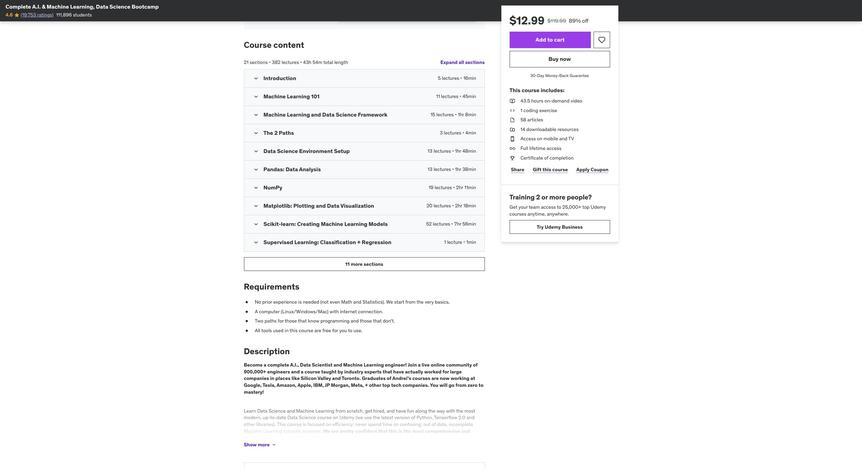 Task type: locate. For each thing, give the bounding box(es) containing it.
more
[[550, 193, 566, 202], [351, 261, 363, 268], [258, 442, 270, 448]]

13 lectures • 1hr 38min
[[428, 166, 477, 173]]

• left 18min
[[452, 203, 454, 209]]

date
[[277, 415, 286, 421]]

1 horizontal spatial sections
[[364, 261, 384, 268]]

1 horizontal spatial with
[[446, 408, 455, 415]]

11 down 5
[[437, 93, 440, 100]]

• left 45min
[[460, 93, 462, 100]]

1 vertical spatial more
[[351, 261, 363, 268]]

all tools used in this course are free for you to use.
[[255, 328, 363, 334]]

full
[[521, 145, 529, 152]]

for left large
[[443, 369, 449, 375]]

• for the 2 paths
[[463, 130, 465, 136]]

will inside we are pretty confident that this is the most comprehensive and modern course you will find on the subject anywhere (bold statement, we know).
[[289, 435, 297, 442]]

2hr for numpy
[[456, 185, 464, 191]]

to right zero
[[479, 383, 484, 389]]

sections
[[250, 59, 268, 65], [466, 59, 485, 65], [364, 261, 384, 268]]

0 horizontal spatial you
[[280, 435, 288, 442]]

lectures down 3
[[434, 148, 451, 154]]

will inside graduates of andrei's courses are now working at google, tesla, amazon, apple, ibm, jp morgan, meta, + other top tech companies. you will go from zero to mastery!
[[440, 383, 448, 389]]

hired,
[[374, 408, 386, 415]]

small image for the
[[253, 130, 260, 137]]

more inside button
[[351, 261, 363, 268]]

from right start
[[406, 299, 416, 306]]

anywhere
[[342, 435, 364, 442]]

xsmall image left "58"
[[510, 117, 515, 124]]

scikit-learn: creating machine learning models
[[264, 221, 388, 228]]

top inside graduates of andrei's courses are now working at google, tesla, amazon, apple, ibm, jp morgan, meta, + other top tech companies. you will go from zero to mastery!
[[383, 383, 390, 389]]

0 vertical spatial for
[[278, 318, 284, 325]]

sections down regression
[[364, 261, 384, 268]]

(we
[[356, 415, 363, 421]]

0 horizontal spatial will
[[289, 435, 297, 442]]

basics.
[[435, 299, 450, 306]]

a right become
[[264, 362, 267, 369]]

have down engineer!
[[394, 369, 404, 375]]

scratch,
[[347, 408, 364, 415]]

zero
[[468, 383, 478, 389]]

out
[[424, 422, 431, 428]]

now up go
[[440, 376, 450, 382]]

xsmall image for full
[[510, 145, 515, 152]]

to left cart
[[548, 36, 553, 43]]

anytime,
[[528, 211, 546, 217]]

this inside the learn data science and machine learning from scratch, get hired, and have fun along the way with the most modern, up-to-date data science course on udemy (we use the latest version of python, tensorflow 2.0 and other libraries). this course is focused on efficiency: never spend time on confusing, out of date, incomplete machine learning tutorials anymore.
[[277, 422, 286, 428]]

companies
[[244, 376, 269, 382]]

date,
[[437, 422, 448, 428]]

now inside graduates of andrei's courses are now working at google, tesla, amazon, apple, ibm, jp morgan, meta, + other top tech companies. you will go from zero to mastery!
[[440, 376, 450, 382]]

try udemy business
[[537, 224, 583, 230]]

libraries).
[[257, 422, 276, 428]]

2hr for matplotlib: plotting and data visualization
[[455, 203, 463, 209]]

of right out
[[432, 422, 436, 428]]

1 lecture • 1min
[[444, 239, 477, 246]]

small image
[[253, 93, 260, 100], [253, 130, 260, 137], [253, 166, 260, 173], [253, 221, 260, 228]]

is up statement,
[[399, 429, 403, 435]]

small image for numpy
[[253, 185, 260, 192]]

and inside we are pretty confident that this is the most comprehensive and modern course you will find on the subject anywhere (bold statement, we know).
[[462, 429, 470, 435]]

xsmall image
[[510, 98, 515, 105], [510, 107, 515, 114], [510, 145, 515, 152], [510, 155, 515, 162], [244, 299, 250, 306], [244, 309, 250, 316]]

1 horizontal spatial courses
[[510, 211, 527, 217]]

21
[[244, 59, 249, 65]]

to inside graduates of andrei's courses are now working at google, tesla, amazon, apple, ibm, jp morgan, meta, + other top tech companies. you will go from zero to mastery!
[[479, 383, 484, 389]]

the left "very"
[[417, 299, 424, 306]]

1 vertical spatial is
[[303, 422, 307, 428]]

0 vertical spatial udemy
[[591, 204, 606, 210]]

1 horizontal spatial most
[[465, 408, 476, 415]]

statement,
[[378, 435, 404, 442]]

expand
[[441, 59, 458, 65]]

to-
[[270, 415, 277, 421]]

0 vertical spatial will
[[440, 383, 448, 389]]

lectures right 3
[[444, 130, 462, 136]]

2 horizontal spatial is
[[399, 429, 403, 435]]

that down engineer!
[[383, 369, 392, 375]]

1 vertical spatial you
[[280, 435, 288, 442]]

is up anymore.
[[303, 422, 307, 428]]

0 vertical spatial most
[[465, 408, 476, 415]]

1 horizontal spatial are
[[332, 429, 339, 435]]

top down people?
[[583, 204, 590, 210]]

most
[[465, 408, 476, 415], [412, 429, 424, 435]]

1 vertical spatial other
[[244, 422, 255, 428]]

machine inside "become a complete a.i., data scientist and machine learning engineer! join a live online community of 900,000+ engineers and a course taught by industry experts that have actually worked for large companies in places like silicon valley and toronto."
[[344, 362, 363, 369]]

0 vertical spatial is
[[298, 299, 302, 306]]

lectures right 19 on the top
[[435, 185, 452, 191]]

more for show more
[[258, 442, 270, 448]]

courses up 'companies. you'
[[413, 376, 431, 382]]

more for 11 more sections
[[351, 261, 363, 268]]

1 vertical spatial +
[[365, 383, 368, 389]]

small image for machine learning and data science framework
[[253, 112, 260, 119]]

• for pandas: data analysis
[[452, 166, 454, 173]]

have inside "become a complete a.i., data scientist and machine learning engineer! join a live online community of 900,000+ engineers and a course taught by industry experts that have actually worked for large companies in places like silicon valley and toronto."
[[394, 369, 404, 375]]

learning:
[[295, 239, 319, 246]]

up-
[[263, 415, 270, 421]]

38min
[[463, 166, 477, 173]]

0 vertical spatial 11
[[437, 93, 440, 100]]

machine down introduction at the left of the page
[[264, 93, 286, 100]]

2 horizontal spatial for
[[443, 369, 449, 375]]

8min
[[466, 112, 477, 118]]

gift
[[533, 167, 542, 173]]

with
[[330, 309, 339, 315], [446, 408, 455, 415]]

a.i.,
[[290, 362, 299, 369]]

• left 38min
[[452, 166, 454, 173]]

those down (linux/windows/mac)
[[285, 318, 297, 325]]

this right 'used'
[[290, 328, 298, 334]]

2 vertical spatial more
[[258, 442, 270, 448]]

small image
[[253, 75, 260, 82], [253, 112, 260, 119], [253, 148, 260, 155], [253, 185, 260, 192], [253, 203, 260, 210], [253, 239, 260, 246]]

13 up 13 lectures • 1hr 38min
[[428, 148, 433, 154]]

most inside the learn data science and machine learning from scratch, get hired, and have fun along the way with the most modern, up-to-date data science course on udemy (we use the latest version of python, tensorflow 2.0 and other libraries). this course is focused on efficiency: never spend time on confusing, out of date, incomplete machine learning tutorials anymore.
[[465, 408, 476, 415]]

more inside "button"
[[258, 442, 270, 448]]

computer
[[259, 309, 280, 315]]

0 horizontal spatial this
[[290, 328, 298, 334]]

1 horizontal spatial +
[[365, 383, 368, 389]]

sections inside button
[[364, 261, 384, 268]]

4 small image from the top
[[253, 185, 260, 192]]

lectures right 20
[[434, 203, 451, 209]]

udemy inside the learn data science and machine learning from scratch, get hired, and have fun along the way with the most modern, up-to-date data science course on udemy (we use the latest version of python, tensorflow 2.0 and other libraries). this course is focused on efficiency: never spend time on confusing, out of date, incomplete machine learning tutorials anymore.
[[340, 415, 355, 421]]

1 horizontal spatial from
[[406, 299, 416, 306]]

that inside "become a complete a.i., data scientist and machine learning engineer! join a live online community of 900,000+ engineers and a course taught by industry experts that have actually worked for large companies in places like silicon valley and toronto."
[[383, 369, 392, 375]]

wishlist image
[[598, 36, 606, 44]]

of up tech
[[387, 376, 392, 382]]

resources
[[558, 126, 579, 133]]

2 vertical spatial for
[[443, 369, 449, 375]]

udemy up efficiency:
[[340, 415, 355, 421]]

includes:
[[541, 87, 565, 94]]

lectures
[[282, 59, 299, 65], [442, 75, 460, 81], [441, 93, 459, 100], [437, 112, 454, 118], [444, 130, 462, 136], [434, 148, 451, 154], [434, 166, 451, 173], [435, 185, 452, 191], [434, 203, 451, 209], [433, 221, 451, 227]]

xsmall image inside show more "button"
[[271, 443, 277, 448]]

1 vertical spatial top
[[383, 383, 390, 389]]

subject
[[324, 435, 341, 442]]

xsmall image for certificate
[[510, 155, 515, 162]]

xsmall image left access on the right of the page
[[510, 136, 515, 143]]

math
[[342, 299, 352, 306]]

2 horizontal spatial udemy
[[591, 204, 606, 210]]

are inside graduates of andrei's courses are now working at google, tesla, amazon, apple, ibm, jp morgan, meta, + other top tech companies. you will go from zero to mastery!
[[432, 376, 439, 382]]

0 vertical spatial now
[[560, 56, 571, 62]]

science left the bootcamp
[[110, 3, 131, 10]]

1 vertical spatial most
[[412, 429, 424, 435]]

1 horizontal spatial udemy
[[545, 224, 561, 230]]

lectures right '15'
[[437, 112, 454, 118]]

1 vertical spatial from
[[456, 383, 467, 389]]

0 vertical spatial 13
[[428, 148, 433, 154]]

11 down classification
[[346, 261, 350, 268]]

experts
[[365, 369, 382, 375]]

0 horizontal spatial udemy
[[340, 415, 355, 421]]

0 vertical spatial with
[[330, 309, 339, 315]]

buy now button
[[510, 51, 610, 68]]

people?
[[567, 193, 592, 202]]

2 vertical spatial udemy
[[340, 415, 355, 421]]

experience
[[274, 299, 297, 306]]

11 inside button
[[346, 261, 350, 268]]

those down connection.
[[360, 318, 372, 325]]

to inside add to cart button
[[548, 36, 553, 43]]

2 for the
[[275, 130, 278, 137]]

111,896
[[56, 12, 72, 18]]

will left go
[[440, 383, 448, 389]]

numpy
[[264, 184, 283, 191]]

and right plotting
[[316, 203, 326, 210]]

xsmall image for access
[[510, 136, 515, 143]]

from inside the learn data science and machine learning from scratch, get hired, and have fun along the way with the most modern, up-to-date data science course on udemy (we use the latest version of python, tensorflow 2.0 and other libraries). this course is focused on efficiency: never spend time on confusing, out of date, incomplete machine learning tutorials anymore.
[[336, 408, 346, 415]]

• left "8min"
[[455, 112, 457, 118]]

machine learning 101
[[264, 93, 320, 100]]

in right 'used'
[[285, 328, 289, 334]]

+ right meta,
[[365, 383, 368, 389]]

0 vertical spatial other
[[369, 383, 382, 389]]

is inside we are pretty confident that this is the most comprehensive and modern course you will find on the subject anywhere (bold statement, we know).
[[399, 429, 403, 435]]

this inside we are pretty confident that this is the most comprehensive and modern course you will find on the subject anywhere (bold statement, we know).
[[389, 429, 398, 435]]

1 horizontal spatial this
[[389, 429, 398, 435]]

1 horizontal spatial you
[[340, 328, 347, 334]]

top
[[583, 204, 590, 210], [383, 383, 390, 389]]

3 small image from the top
[[253, 166, 260, 173]]

0 horizontal spatial other
[[244, 422, 255, 428]]

you inside we are pretty confident that this is the most comprehensive and modern course you will find on the subject anywhere (bold statement, we know).
[[280, 435, 288, 442]]

very
[[425, 299, 434, 306]]

0 vertical spatial +
[[357, 239, 361, 246]]

1hr left "8min"
[[458, 112, 464, 118]]

1 vertical spatial for
[[332, 328, 338, 334]]

creating
[[297, 221, 320, 228]]

courses inside graduates of andrei's courses are now working at google, tesla, amazon, apple, ibm, jp morgan, meta, + other top tech companies. you will go from zero to mastery!
[[413, 376, 431, 382]]

1 vertical spatial udemy
[[545, 224, 561, 230]]

1 vertical spatial 1hr
[[455, 148, 462, 154]]

0 horizontal spatial 2
[[275, 130, 278, 137]]

xsmall image
[[510, 117, 515, 124], [510, 126, 515, 133], [510, 136, 515, 143], [244, 318, 250, 325], [244, 328, 250, 335], [271, 443, 277, 448]]

latest
[[382, 415, 394, 421]]

lectures down 13 lectures • 1hr 48min
[[434, 166, 451, 173]]

11
[[437, 93, 440, 100], [346, 261, 350, 268]]

from down working
[[456, 383, 467, 389]]

1 vertical spatial courses
[[413, 376, 431, 382]]

are down worked
[[432, 376, 439, 382]]

2
[[275, 130, 278, 137], [537, 193, 541, 202]]

science up to-
[[269, 408, 286, 415]]

• left 16min
[[461, 75, 463, 81]]

0 horizontal spatial a
[[264, 362, 267, 369]]

(19,753
[[21, 12, 36, 18]]

xsmall image for 14
[[510, 126, 515, 133]]

course up 43.5
[[522, 87, 540, 94]]

0 horizontal spatial from
[[336, 408, 346, 415]]

1 horizontal spatial 11
[[437, 93, 440, 100]]

1 small image from the top
[[253, 93, 260, 100]]

(19,753 ratings)
[[21, 12, 53, 18]]

top left tech
[[383, 383, 390, 389]]

a up silicon
[[301, 369, 304, 375]]

1 vertical spatial this
[[277, 422, 286, 428]]

2 those from the left
[[360, 318, 372, 325]]

matplotlib:
[[264, 203, 292, 210]]

coupon
[[591, 167, 609, 173]]

learning up experts
[[364, 362, 384, 369]]

udemy down people?
[[591, 204, 606, 210]]

try
[[537, 224, 544, 230]]

• for matplotlib: plotting and data visualization
[[452, 203, 454, 209]]

1 vertical spatial 2
[[537, 193, 541, 202]]

1 horizontal spatial other
[[369, 383, 382, 389]]

0 horizontal spatial sections
[[250, 59, 268, 65]]

1 horizontal spatial those
[[360, 318, 372, 325]]

5 small image from the top
[[253, 203, 260, 210]]

learn
[[244, 408, 256, 415]]

python,
[[417, 415, 433, 421]]

2 horizontal spatial this
[[543, 167, 552, 173]]

0 vertical spatial access
[[547, 145, 562, 152]]

0 horizontal spatial this
[[277, 422, 286, 428]]

course inside we are pretty confident that this is the most comprehensive and modern course you will find on the subject anywhere (bold statement, we know).
[[263, 435, 279, 442]]

2 right the
[[275, 130, 278, 137]]

• left 4min
[[463, 130, 465, 136]]

0 vertical spatial this
[[510, 87, 521, 94]]

more down classification
[[351, 261, 363, 268]]

1 horizontal spatial 2
[[537, 193, 541, 202]]

1 vertical spatial 1
[[444, 239, 446, 246]]

89%
[[569, 17, 581, 24]]

2hr left the 11min
[[456, 185, 464, 191]]

1 vertical spatial 11
[[346, 261, 350, 268]]

sections inside 'dropdown button'
[[466, 59, 485, 65]]

have up the version
[[396, 408, 406, 415]]

1 small image from the top
[[253, 75, 260, 82]]

2 vertical spatial are
[[332, 429, 339, 435]]

other down modern, at left
[[244, 422, 255, 428]]

learning up focused
[[316, 408, 335, 415]]

xsmall image right 'show more'
[[271, 443, 277, 448]]

1hr for data
[[458, 112, 464, 118]]

2 13 from the top
[[428, 166, 433, 173]]

other inside graduates of andrei's courses are now working at google, tesla, amazon, apple, ibm, jp morgan, meta, + other top tech companies. you will go from zero to mastery!
[[369, 383, 382, 389]]

analysis
[[299, 166, 321, 173]]

0 horizontal spatial 11
[[346, 261, 350, 268]]

access down mobile
[[547, 145, 562, 152]]

on-
[[545, 98, 552, 104]]

share button
[[510, 163, 526, 177]]

course down libraries).
[[263, 435, 279, 442]]

2 horizontal spatial sections
[[466, 59, 485, 65]]

apply coupon button
[[575, 163, 610, 177]]

1 those from the left
[[285, 318, 297, 325]]

6 small image from the top
[[253, 239, 260, 246]]

this course includes:
[[510, 87, 565, 94]]

and down by
[[332, 376, 341, 382]]

0 horizontal spatial with
[[330, 309, 339, 315]]

free
[[323, 328, 331, 334]]

2 small image from the top
[[253, 130, 260, 137]]

0 vertical spatial have
[[394, 369, 404, 375]]

1 vertical spatial 13
[[428, 166, 433, 173]]

1 vertical spatial have
[[396, 408, 406, 415]]

3 small image from the top
[[253, 148, 260, 155]]

lectures right 5
[[442, 75, 460, 81]]

1 left coding
[[521, 107, 523, 114]]

learning down libraries).
[[263, 429, 282, 435]]

show more
[[244, 442, 270, 448]]

spend
[[368, 422, 382, 428]]

0 vertical spatial are
[[315, 328, 322, 334]]

101
[[311, 93, 320, 100]]

ratings)
[[37, 12, 53, 18]]

lectures for machine learning 101
[[441, 93, 459, 100]]

xsmall image left the 14
[[510, 126, 515, 133]]

pandas: data analysis
[[264, 166, 321, 173]]

1 vertical spatial we
[[323, 429, 331, 435]]

with up tensorflow
[[446, 408, 455, 415]]

0 vertical spatial more
[[550, 193, 566, 202]]

more down modern at the bottom of page
[[258, 442, 270, 448]]

matplotlib: plotting and data visualization
[[264, 203, 374, 210]]

1 horizontal spatial for
[[332, 328, 338, 334]]

0 vertical spatial courses
[[510, 211, 527, 217]]

xsmall image for two
[[244, 318, 250, 325]]

xsmall image left full
[[510, 145, 515, 152]]

expand all sections
[[441, 59, 485, 65]]

4 small image from the top
[[253, 221, 260, 228]]

are up subject
[[332, 429, 339, 435]]

2 horizontal spatial are
[[432, 376, 439, 382]]

large
[[450, 369, 462, 375]]

1hr for setup
[[455, 148, 462, 154]]

0 horizontal spatial we
[[323, 429, 331, 435]]

small image for matplotlib: plotting and data visualization
[[253, 203, 260, 210]]

classification
[[320, 239, 356, 246]]

2 vertical spatial from
[[336, 408, 346, 415]]

1 horizontal spatial will
[[440, 383, 448, 389]]

anymore.
[[302, 429, 322, 435]]

money-
[[546, 73, 560, 78]]

2 horizontal spatial more
[[550, 193, 566, 202]]

1 horizontal spatial is
[[303, 422, 307, 428]]

on inside we are pretty confident that this is the most comprehensive and modern course you will find on the subject anywhere (bold statement, we know).
[[308, 435, 314, 442]]

full lifetime access
[[521, 145, 562, 152]]

1 horizontal spatial top
[[583, 204, 590, 210]]

you down programming
[[340, 328, 347, 334]]

from up efficiency:
[[336, 408, 346, 415]]

0 horizontal spatial are
[[315, 328, 322, 334]]

companies. you
[[403, 383, 439, 389]]

a left live in the bottom of the page
[[418, 362, 421, 369]]

sections for expand all sections
[[466, 59, 485, 65]]

1 vertical spatial with
[[446, 408, 455, 415]]

0 horizontal spatial 1
[[444, 239, 446, 246]]

sections for 11 more sections
[[364, 261, 384, 268]]

those
[[285, 318, 297, 325], [360, 318, 372, 325]]

1 vertical spatial now
[[440, 376, 450, 382]]

courses down get
[[510, 211, 527, 217]]

(linux/windows/mac)
[[281, 309, 329, 315]]

of up 'confusing,'
[[412, 415, 416, 421]]

1hr left 48min
[[455, 148, 462, 154]]

lectures for machine learning and data science framework
[[437, 112, 454, 118]]

2hr
[[456, 185, 464, 191], [455, 203, 463, 209]]

• for scikit-learn: creating machine learning models
[[452, 221, 454, 227]]

like
[[292, 376, 300, 382]]

2 small image from the top
[[253, 112, 260, 119]]

learning down visualization on the top left of page
[[345, 221, 368, 228]]

1 13 from the top
[[428, 148, 433, 154]]

learning inside "become a complete a.i., data scientist and machine learning engineer! join a live online community of 900,000+ engineers and a course taught by industry experts that have actually worked for large companies in places like silicon valley and toronto."
[[364, 362, 384, 369]]

0 horizontal spatial now
[[440, 376, 450, 382]]

0 horizontal spatial is
[[298, 299, 302, 306]]

0 vertical spatial 2
[[275, 130, 278, 137]]

0 vertical spatial 2hr
[[456, 185, 464, 191]]

1 horizontal spatial more
[[351, 261, 363, 268]]

1 coding exercise
[[521, 107, 558, 114]]

now inside 'button'
[[560, 56, 571, 62]]

1 horizontal spatial 1
[[521, 107, 523, 114]]

on down anymore.
[[308, 435, 314, 442]]

udemy right try
[[545, 224, 561, 230]]

1 horizontal spatial now
[[560, 56, 571, 62]]

to up the anywhere.
[[557, 204, 562, 210]]

0 vertical spatial 1
[[521, 107, 523, 114]]

requirements
[[244, 282, 300, 293]]

team
[[529, 204, 540, 210]]

11 more sections
[[346, 261, 384, 268]]

2 inside training 2 or more people? get your team access to 25,000+ top udemy courses anytime, anywhere.
[[537, 193, 541, 202]]

way
[[437, 408, 445, 415]]

of inside graduates of andrei's courses are now working at google, tesla, amazon, apple, ibm, jp morgan, meta, + other top tech companies. you will go from zero to mastery!
[[387, 376, 392, 382]]

1 vertical spatial this
[[290, 328, 298, 334]]

lectures for data science environment setup
[[434, 148, 451, 154]]

2 left or at the top right of the page
[[537, 193, 541, 202]]

(not
[[321, 299, 329, 306]]

0 horizontal spatial courses
[[413, 376, 431, 382]]

xsmall image left 43.5
[[510, 98, 515, 105]]

course down completion at right top
[[553, 167, 568, 173]]

0 horizontal spatial more
[[258, 442, 270, 448]]



Task type: describe. For each thing, give the bounding box(es) containing it.
learning down machine learning 101
[[287, 111, 310, 118]]

courses inside training 2 or more people? get your team access to 25,000+ top udemy courses anytime, anywhere.
[[510, 211, 527, 217]]

guarantee
[[570, 73, 590, 78]]

0 vertical spatial you
[[340, 328, 347, 334]]

of down full lifetime access
[[545, 155, 549, 161]]

25,000+
[[563, 204, 582, 210]]

off
[[583, 17, 589, 24]]

scikit-
[[264, 221, 281, 228]]

science down paths
[[277, 148, 298, 155]]

cart
[[555, 36, 565, 43]]

learning,
[[70, 3, 95, 10]]

from inside graduates of andrei's courses are now working at google, tesla, amazon, apple, ibm, jp morgan, meta, + other top tech companies. you will go from zero to mastery!
[[456, 383, 467, 389]]

are inside we are pretty confident that this is the most comprehensive and modern course you will find on the subject anywhere (bold statement, we know).
[[332, 429, 339, 435]]

2 for training
[[537, 193, 541, 202]]

43.5
[[521, 98, 531, 104]]

students
[[73, 12, 92, 18]]

go
[[449, 383, 455, 389]]

expand all sections button
[[441, 56, 485, 69]]

the up 2.0
[[457, 408, 464, 415]]

worked
[[425, 369, 442, 375]]

coding
[[524, 107, 539, 114]]

xsmall image for 43.5
[[510, 98, 515, 105]]

along
[[416, 408, 428, 415]]

1 horizontal spatial this
[[510, 87, 521, 94]]

machine up 111,896
[[47, 3, 69, 10]]

1 for 1 coding exercise
[[521, 107, 523, 114]]

13 for data science environment setup
[[428, 148, 433, 154]]

small image for supervised learning: classification + regression
[[253, 239, 260, 246]]

lectures for numpy
[[435, 185, 452, 191]]

top inside training 2 or more people? get your team access to 25,000+ top udemy courses anytime, anywhere.
[[583, 204, 590, 210]]

on right time
[[394, 422, 399, 428]]

and up latest
[[387, 408, 395, 415]]

58
[[521, 117, 527, 123]]

11 for 11 lectures • 45min
[[437, 93, 440, 100]]

try udemy business link
[[510, 220, 610, 234]]

visualization
[[341, 203, 374, 210]]

google,
[[244, 383, 262, 389]]

is inside the learn data science and machine learning from scratch, get hired, and have fun along the way with the most modern, up-to-date data science course on udemy (we use the latest version of python, tensorflow 2.0 and other libraries). this course is focused on efficiency: never spend time on confusing, out of date, incomplete machine learning tutorials anymore.
[[303, 422, 307, 428]]

description
[[244, 346, 290, 357]]

environment
[[299, 148, 333, 155]]

modern,
[[244, 415, 262, 421]]

2 horizontal spatial a
[[418, 362, 421, 369]]

setup
[[334, 148, 350, 155]]

xsmall image for 1
[[510, 107, 515, 114]]

3
[[440, 130, 443, 136]]

other inside the learn data science and machine learning from scratch, get hired, and have fun along the way with the most modern, up-to-date data science course on udemy (we use the latest version of python, tensorflow 2.0 and other libraries). this course is focused on efficiency: never spend time on confusing, out of date, incomplete machine learning tutorials anymore.
[[244, 422, 255, 428]]

0 vertical spatial from
[[406, 299, 416, 306]]

have inside the learn data science and machine learning from scratch, get hired, and have fun along the way with the most modern, up-to-date data science course on udemy (we use the latest version of python, tensorflow 2.0 and other libraries). this course is focused on efficiency: never spend time on confusing, out of date, incomplete machine learning tutorials anymore.
[[396, 408, 406, 415]]

downloadable
[[527, 126, 557, 133]]

more inside training 2 or more people? get your team access to 25,000+ top udemy courses anytime, anywhere.
[[550, 193, 566, 202]]

day
[[538, 73, 545, 78]]

lectures for matplotlib: plotting and data visualization
[[434, 203, 451, 209]]

1 horizontal spatial a
[[301, 369, 304, 375]]

machine up focused
[[296, 408, 315, 415]]

• for machine learning and data science framework
[[455, 112, 457, 118]]

or
[[542, 193, 548, 202]]

machine up modern at the bottom of page
[[244, 429, 262, 435]]

tensorflow
[[434, 415, 458, 421]]

most inside we are pretty confident that this is the most comprehensive and modern course you will find on the subject anywhere (bold statement, we know).
[[412, 429, 424, 435]]

2 vertical spatial 1hr
[[455, 166, 462, 173]]

add
[[536, 36, 547, 43]]

learning left 101
[[287, 93, 310, 100]]

of inside "become a complete a.i., data scientist and machine learning engineer! join a live online community of 900,000+ engineers and a course taught by industry experts that have actually worked for large companies in places like silicon valley and toronto."
[[473, 362, 478, 369]]

for inside "become a complete a.i., data scientist and machine learning engineer! join a live online community of 900,000+ engineers and a course taught by industry experts that have actually worked for large companies in places like silicon valley and toronto."
[[443, 369, 449, 375]]

&
[[42, 3, 45, 10]]

small image for machine
[[253, 93, 260, 100]]

prior
[[262, 299, 272, 306]]

no
[[255, 299, 261, 306]]

14
[[521, 126, 526, 133]]

that left don't.
[[373, 318, 382, 325]]

total
[[324, 59, 333, 65]]

paths
[[265, 318, 277, 325]]

know
[[308, 318, 320, 325]]

silicon
[[301, 376, 317, 382]]

5
[[438, 75, 441, 81]]

data inside "become a complete a.i., data scientist and machine learning engineer! join a live online community of 900,000+ engineers and a course taught by industry experts that have actually worked for large companies in places like silicon valley and toronto."
[[300, 362, 311, 369]]

and up use.
[[351, 318, 359, 325]]

needed
[[303, 299, 319, 306]]

don't.
[[383, 318, 395, 325]]

1 for 1 lecture • 1min
[[444, 239, 446, 246]]

small image for data science environment setup
[[253, 148, 260, 155]]

comprehensive
[[425, 429, 460, 435]]

lectures for the 2 paths
[[444, 130, 462, 136]]

learn:
[[281, 221, 296, 228]]

• for data science environment setup
[[452, 148, 454, 154]]

with inside the learn data science and machine learning from scratch, get hired, and have fun along the way with the most modern, up-to-date data science course on udemy (we use the latest version of python, tensorflow 2.0 and other libraries). this course is focused on efficiency: never spend time on confusing, out of date, incomplete machine learning tutorials anymore.
[[446, 408, 455, 415]]

science up focused
[[299, 415, 316, 421]]

on up full lifetime access
[[537, 136, 543, 142]]

and up tutorials at the left of the page
[[287, 408, 295, 415]]

11 for 11 more sections
[[346, 261, 350, 268]]

0 vertical spatial this
[[543, 167, 552, 173]]

that inside we are pretty confident that this is the most comprehensive and modern course you will find on the subject anywhere (bold statement, we know).
[[378, 429, 388, 435]]

course up focused
[[317, 415, 332, 421]]

the up we
[[404, 429, 411, 435]]

• for introduction
[[461, 75, 463, 81]]

4.6
[[6, 12, 13, 18]]

900,000+
[[244, 369, 266, 375]]

course inside gift this course link
[[553, 167, 568, 173]]

machine learning and data science framework
[[264, 111, 388, 118]]

xsmall image for a
[[244, 309, 250, 316]]

use
[[365, 415, 372, 421]]

pandas:
[[264, 166, 285, 173]]

fun
[[407, 408, 414, 415]]

small image for scikit-
[[253, 221, 260, 228]]

and right 2.0
[[467, 415, 475, 421]]

demand
[[552, 98, 570, 104]]

the left way
[[429, 408, 436, 415]]

tesla,
[[263, 383, 276, 389]]

video
[[571, 98, 583, 104]]

graduates
[[362, 376, 386, 382]]

0 vertical spatial we
[[386, 299, 393, 306]]

version
[[395, 415, 410, 421]]

morgan,
[[331, 383, 350, 389]]

course inside "become a complete a.i., data scientist and machine learning engineer! join a live online community of 900,000+ engineers and a course taught by industry experts that have actually worked for large companies in places like silicon valley and toronto."
[[305, 369, 320, 375]]

course
[[244, 39, 272, 50]]

(bold
[[365, 435, 377, 442]]

lectures right 382
[[282, 59, 299, 65]]

ibm,
[[314, 383, 324, 389]]

the up spend
[[373, 415, 380, 421]]

the
[[264, 130, 273, 137]]

toronto.
[[342, 376, 361, 382]]

+ inside graduates of andrei's courses are now working at google, tesla, amazon, apple, ibm, jp morgan, meta, + other top tech companies. you will go from zero to mastery!
[[365, 383, 368, 389]]

and up by
[[334, 362, 342, 369]]

small image for introduction
[[253, 75, 260, 82]]

11 lectures • 45min
[[437, 93, 477, 100]]

48min
[[463, 148, 477, 154]]

machine up supervised learning: classification + regression
[[321, 221, 343, 228]]

on up efficiency:
[[333, 415, 338, 421]]

20 lectures • 2hr 18min
[[427, 203, 477, 209]]

to left use.
[[348, 328, 353, 334]]

2.0
[[459, 415, 466, 421]]

1 horizontal spatial in
[[285, 328, 289, 334]]

and right math
[[354, 299, 362, 306]]

$12.99 $119.99 89% off
[[510, 13, 589, 28]]

111,896 students
[[56, 12, 92, 18]]

and down 101
[[311, 111, 321, 118]]

online
[[431, 362, 445, 369]]

14 downloadable resources
[[521, 126, 579, 133]]

science left framework
[[336, 111, 357, 118]]

on right focused
[[326, 422, 331, 428]]

bootcamp
[[132, 3, 159, 10]]

to inside training 2 or more people? get your team access to 25,000+ top udemy courses anytime, anywhere.
[[557, 204, 562, 210]]

udemy inside training 2 or more people? get your team access to 25,000+ top udemy courses anytime, anywhere.
[[591, 204, 606, 210]]

and up like
[[291, 369, 300, 375]]

xsmall image for all
[[244, 328, 250, 335]]

1min
[[467, 239, 477, 246]]

in inside "become a complete a.i., data scientist and machine learning engineer! join a live online community of 900,000+ engineers and a course taught by industry experts that have actually worked for large companies in places like silicon valley and toronto."
[[270, 376, 275, 382]]

• left 43h 54m
[[300, 59, 302, 65]]

and left tv
[[560, 136, 568, 142]]

efficiency:
[[333, 422, 354, 428]]

course content
[[244, 39, 304, 50]]

lectures for introduction
[[442, 75, 460, 81]]

13 for pandas: data analysis
[[428, 166, 433, 173]]

• left 382
[[269, 59, 271, 65]]

the down anymore.
[[315, 435, 323, 442]]

• for supervised learning: classification + regression
[[464, 239, 465, 246]]

21 sections • 382 lectures • 43h 54m total length
[[244, 59, 348, 65]]

course up tutorials at the left of the page
[[287, 422, 302, 428]]

completion
[[550, 155, 574, 161]]

access inside training 2 or more people? get your team access to 25,000+ top udemy courses anytime, anywhere.
[[541, 204, 556, 210]]

add to cart button
[[510, 32, 591, 48]]

3 lectures • 4min
[[440, 130, 477, 136]]

anywhere.
[[547, 211, 569, 217]]

0 horizontal spatial for
[[278, 318, 284, 325]]

machine up the 2 paths
[[264, 111, 286, 118]]

• for machine learning 101
[[460, 93, 462, 100]]

we inside we are pretty confident that this is the most comprehensive and modern course you will find on the subject anywhere (bold statement, we know).
[[323, 429, 331, 435]]

find
[[298, 435, 307, 442]]

• for numpy
[[454, 185, 455, 191]]

access on mobile and tv
[[521, 136, 575, 142]]

lectures for scikit-learn: creating machine learning models
[[433, 221, 451, 227]]

lectures for pandas: data analysis
[[434, 166, 451, 173]]

xsmall image for no
[[244, 299, 250, 306]]

articles
[[528, 117, 544, 123]]

course down know at the left of the page
[[299, 328, 314, 334]]

gift this course link
[[532, 163, 570, 177]]

xsmall image for 58
[[510, 117, 515, 124]]

small image for pandas:
[[253, 166, 260, 173]]

that down (linux/windows/mac)
[[298, 318, 307, 325]]

13 lectures • 1hr 48min
[[428, 148, 477, 154]]



Task type: vqa. For each thing, say whether or not it's contained in the screenshot.
the Microsoft Power BI 3M+ learners
no



